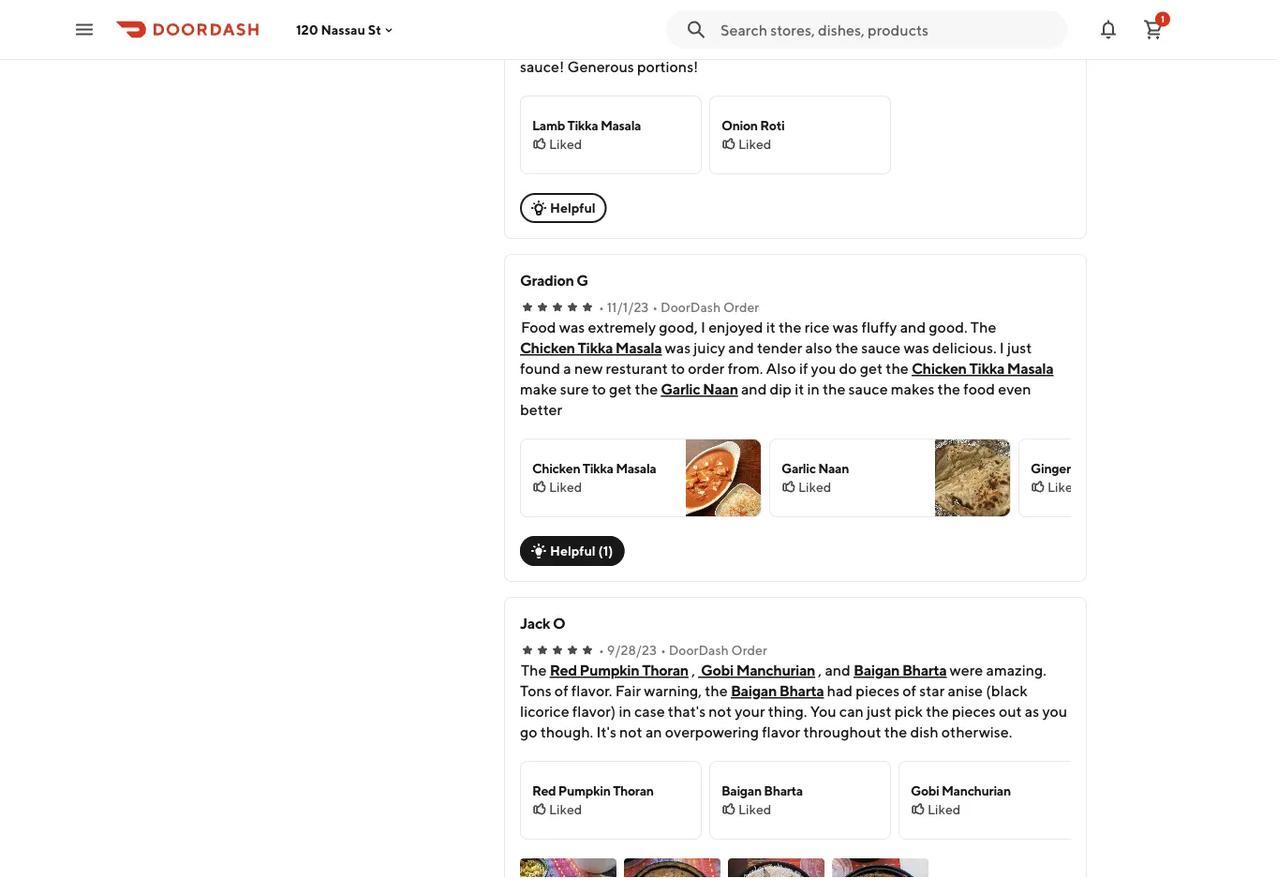Task type: describe. For each thing, give the bounding box(es) containing it.
chicken for chicken tikka masala chicken tikka masala garlic naan
[[520, 339, 575, 357]]

1 vertical spatial lamb
[[532, 118, 565, 133]]

st
[[368, 22, 381, 37]]

1 button
[[1135, 11, 1172, 48]]

lamb inside button
[[550, 16, 587, 34]]

naan inside chicken tikka masala chicken tikka masala garlic naan
[[703, 380, 738, 398]]

1 vertical spatial onion roti
[[722, 118, 785, 133]]

0 vertical spatial onion roti
[[706, 16, 778, 34]]

nassau
[[321, 22, 365, 37]]

doordash for red pumpkin thoran
[[669, 642, 729, 658]]

g
[[577, 271, 588, 289]]

o
[[553, 614, 565, 632]]

1 vertical spatial manchurian
[[942, 783, 1011, 798]]

thoran inside button
[[642, 661, 689, 679]]

order for red pumpkin thoran
[[732, 642, 767, 658]]

roti inside 'button'
[[750, 16, 778, 34]]

pumpkin inside button
[[580, 661, 639, 679]]

helpful (1)
[[550, 543, 613, 559]]

ginger ale
[[1031, 461, 1093, 476]]

baigan for baigan bharta baigan bharta
[[854, 661, 900, 679]]

liked for lamb
[[549, 136, 582, 152]]

helpful for helpful (1)
[[550, 543, 596, 559]]

11/1/23
[[607, 299, 649, 315]]

(1)
[[598, 543, 613, 559]]

1 horizontal spatial gobi manchurian
[[911, 783, 1011, 798]]

liked for garlic
[[798, 479, 832, 495]]

chicken for chicken tikka masala
[[532, 461, 580, 476]]

• left 11/1/23
[[599, 299, 604, 315]]

0 vertical spatial red pumpkin thoran
[[550, 661, 689, 679]]

garlic inside chicken tikka masala chicken tikka masala garlic naan
[[661, 380, 700, 398]]

liked for chicken
[[549, 479, 582, 495]]

1 vertical spatial chicken
[[912, 359, 967, 377]]

1 vertical spatial bharta
[[780, 682, 824, 700]]

bharta for baigan bharta
[[764, 783, 803, 798]]

120
[[296, 22, 318, 37]]

chicken tikka masala image
[[686, 440, 761, 516]]

baigan for baigan bharta
[[722, 783, 762, 798]]

120 nassau st button
[[296, 22, 396, 37]]

liked for red
[[549, 802, 582, 817]]

helpful button
[[520, 193, 607, 223]]

1 horizontal spatial gobi
[[911, 783, 940, 798]]

1 horizontal spatial chicken tikka masala button
[[912, 358, 1054, 379]]

gradion
[[520, 271, 574, 289]]

onion roti button
[[706, 15, 778, 36]]

doordash for chicken tikka masala
[[661, 299, 721, 315]]

0 horizontal spatial chicken tikka masala button
[[520, 337, 662, 358]]

masala inside button
[[628, 16, 674, 34]]

liked for ginger
[[1048, 479, 1081, 495]]

liked for baigan
[[738, 802, 772, 817]]

liked for onion
[[738, 136, 772, 152]]

bharta for baigan bharta baigan bharta
[[902, 661, 947, 679]]

• 11/1/23 • doordash order
[[599, 299, 759, 315]]

1 items, open order cart image
[[1142, 18, 1165, 41]]



Task type: vqa. For each thing, say whether or not it's contained in the screenshot.
Order corresponding to Chicken Tikka Masala
yes



Task type: locate. For each thing, give the bounding box(es) containing it.
open menu image
[[73, 18, 96, 41]]

0 vertical spatial naan
[[703, 380, 738, 398]]

0 horizontal spatial naan
[[703, 380, 738, 398]]

• 9/28/23 • doordash order
[[599, 642, 767, 658]]

1 vertical spatial onion
[[722, 118, 758, 133]]

0 horizontal spatial gobi
[[701, 661, 734, 679]]

garlic naan
[[782, 461, 849, 476]]

1 horizontal spatial garlic
[[782, 461, 816, 476]]

1 vertical spatial helpful
[[550, 543, 596, 559]]

2 helpful from the top
[[550, 543, 596, 559]]

0 vertical spatial roti
[[750, 16, 778, 34]]

0 vertical spatial bharta
[[902, 661, 947, 679]]

helpful left (1)
[[550, 543, 596, 559]]

1 vertical spatial gobi manchurian
[[911, 783, 1011, 798]]

order for chicken tikka masala
[[723, 299, 759, 315]]

•
[[599, 299, 604, 315], [653, 299, 658, 315], [599, 642, 604, 658], [661, 642, 666, 658]]

chicken tikka masala button
[[520, 337, 662, 358], [912, 358, 1054, 379]]

lamb tikka masala
[[550, 16, 674, 34], [532, 118, 641, 133]]

0 horizontal spatial garlic
[[661, 380, 700, 398]]

doordash right 11/1/23
[[661, 299, 721, 315]]

thoran
[[642, 661, 689, 679], [613, 783, 654, 798]]

1 horizontal spatial baigan bharta button
[[854, 660, 947, 680]]

pumpkin
[[580, 661, 639, 679], [558, 783, 611, 798]]

• right 11/1/23
[[653, 299, 658, 315]]

garlic right chicken tikka masala image
[[782, 461, 816, 476]]

order up the gobi manchurian button
[[732, 642, 767, 658]]

gobi manchurian
[[698, 661, 815, 679], [911, 783, 1011, 798]]

1 vertical spatial gobi
[[911, 783, 940, 798]]

liked for gobi
[[928, 802, 961, 817]]

• up red pumpkin thoran button
[[599, 642, 604, 658]]

0 vertical spatial doordash
[[661, 299, 721, 315]]

0 vertical spatial pumpkin
[[580, 661, 639, 679]]

1 vertical spatial thoran
[[613, 783, 654, 798]]

helpful for helpful
[[550, 200, 596, 216]]

doordash
[[661, 299, 721, 315], [669, 642, 729, 658]]

1 vertical spatial naan
[[818, 461, 849, 476]]

red inside button
[[550, 661, 577, 679]]

120 nassau st
[[296, 22, 381, 37]]

0 horizontal spatial baigan bharta button
[[731, 680, 824, 701]]

1 vertical spatial red
[[532, 783, 556, 798]]

order up chicken tikka masala chicken tikka masala garlic naan
[[723, 299, 759, 315]]

0 vertical spatial onion
[[706, 16, 748, 34]]

masala
[[628, 16, 674, 34], [601, 118, 641, 133], [616, 339, 662, 357], [1007, 359, 1054, 377], [616, 461, 656, 476]]

0 vertical spatial red
[[550, 661, 577, 679]]

1 vertical spatial baigan
[[731, 682, 777, 700]]

0 vertical spatial chicken
[[520, 339, 575, 357]]

roti
[[750, 16, 778, 34], [760, 118, 785, 133]]

order
[[723, 299, 759, 315], [732, 642, 767, 658]]

0 vertical spatial helpful
[[550, 200, 596, 216]]

baigan bharta button
[[854, 660, 947, 680], [731, 680, 824, 701]]

helpful inside 'button'
[[550, 543, 596, 559]]

helpful inside button
[[550, 200, 596, 216]]

onion
[[706, 16, 748, 34], [722, 118, 758, 133]]

ale
[[1073, 461, 1093, 476]]

1 vertical spatial pumpkin
[[558, 783, 611, 798]]

garlic
[[661, 380, 700, 398], [782, 461, 816, 476]]

naan
[[703, 380, 738, 398], [818, 461, 849, 476]]

chicken tikka masala
[[532, 461, 656, 476]]

onion roti
[[706, 16, 778, 34], [722, 118, 785, 133]]

0 vertical spatial baigan
[[854, 661, 900, 679]]

1 vertical spatial garlic
[[782, 461, 816, 476]]

helpful (1) button
[[520, 536, 625, 566]]

1 horizontal spatial manchurian
[[942, 783, 1011, 798]]

0 vertical spatial garlic
[[661, 380, 700, 398]]

baigan
[[854, 661, 900, 679], [731, 682, 777, 700], [722, 783, 762, 798]]

1 vertical spatial red pumpkin thoran
[[532, 783, 654, 798]]

red pumpkin thoran
[[550, 661, 689, 679], [532, 783, 654, 798]]

red
[[550, 661, 577, 679], [532, 783, 556, 798]]

garlic down '• 11/1/23 • doordash order'
[[661, 380, 700, 398]]

• right 9/28/23 at bottom
[[661, 642, 666, 658]]

manchurian
[[736, 661, 815, 679], [942, 783, 1011, 798]]

0 vertical spatial gobi
[[701, 661, 734, 679]]

lamb tikka masala button
[[550, 15, 674, 36]]

jack o
[[520, 614, 565, 632]]

gobi manchurian button
[[698, 660, 815, 680]]

tikka
[[590, 16, 625, 34], [568, 118, 598, 133], [578, 339, 613, 357], [969, 359, 1005, 377], [583, 461, 614, 476]]

helpful
[[550, 200, 596, 216], [550, 543, 596, 559]]

helpful up g
[[550, 200, 596, 216]]

2 vertical spatial bharta
[[764, 783, 803, 798]]

red pumpkin thoran button
[[550, 660, 689, 680]]

notification bell image
[[1097, 18, 1120, 41]]

liked
[[549, 136, 582, 152], [738, 136, 772, 152], [549, 479, 582, 495], [798, 479, 832, 495], [1048, 479, 1081, 495], [549, 802, 582, 817], [738, 802, 772, 817], [928, 802, 961, 817]]

onion inside 'button'
[[706, 16, 748, 34]]

baigan bharta
[[722, 783, 803, 798]]

garlic naan image
[[935, 440, 1010, 516]]

Store search: begin typing to search for stores available on DoorDash text field
[[721, 19, 1056, 40]]

0 vertical spatial thoran
[[642, 661, 689, 679]]

1 vertical spatial lamb tikka masala
[[532, 118, 641, 133]]

1 vertical spatial doordash
[[669, 642, 729, 658]]

2 vertical spatial chicken
[[532, 461, 580, 476]]

bharta
[[902, 661, 947, 679], [780, 682, 824, 700], [764, 783, 803, 798]]

tikka inside button
[[590, 16, 625, 34]]

1 horizontal spatial naan
[[818, 461, 849, 476]]

0 vertical spatial lamb
[[550, 16, 587, 34]]

9/28/23
[[607, 642, 657, 658]]

0 vertical spatial manchurian
[[736, 661, 815, 679]]

jack
[[520, 614, 550, 632]]

chicken tikka masala chicken tikka masala garlic naan
[[520, 339, 1054, 398]]

gradion g
[[520, 271, 588, 289]]

garlic naan button
[[661, 379, 738, 399]]

2 vertical spatial baigan
[[722, 783, 762, 798]]

manchurian inside button
[[736, 661, 815, 679]]

chicken
[[520, 339, 575, 357], [912, 359, 967, 377], [532, 461, 580, 476]]

0 horizontal spatial manchurian
[[736, 661, 815, 679]]

doordash up the gobi manchurian button
[[669, 642, 729, 658]]

0 vertical spatial lamb tikka masala
[[550, 16, 674, 34]]

1 vertical spatial roti
[[760, 118, 785, 133]]

0 vertical spatial order
[[723, 299, 759, 315]]

1
[[1161, 14, 1165, 24]]

baigan bharta baigan bharta
[[731, 661, 947, 700]]

1 vertical spatial order
[[732, 642, 767, 658]]

ginger
[[1031, 461, 1071, 476]]

gobi
[[701, 661, 734, 679], [911, 783, 940, 798]]

lamb
[[550, 16, 587, 34], [532, 118, 565, 133]]

0 horizontal spatial gobi manchurian
[[698, 661, 815, 679]]

1 helpful from the top
[[550, 200, 596, 216]]

0 vertical spatial gobi manchurian
[[698, 661, 815, 679]]

gobi inside button
[[701, 661, 734, 679]]



